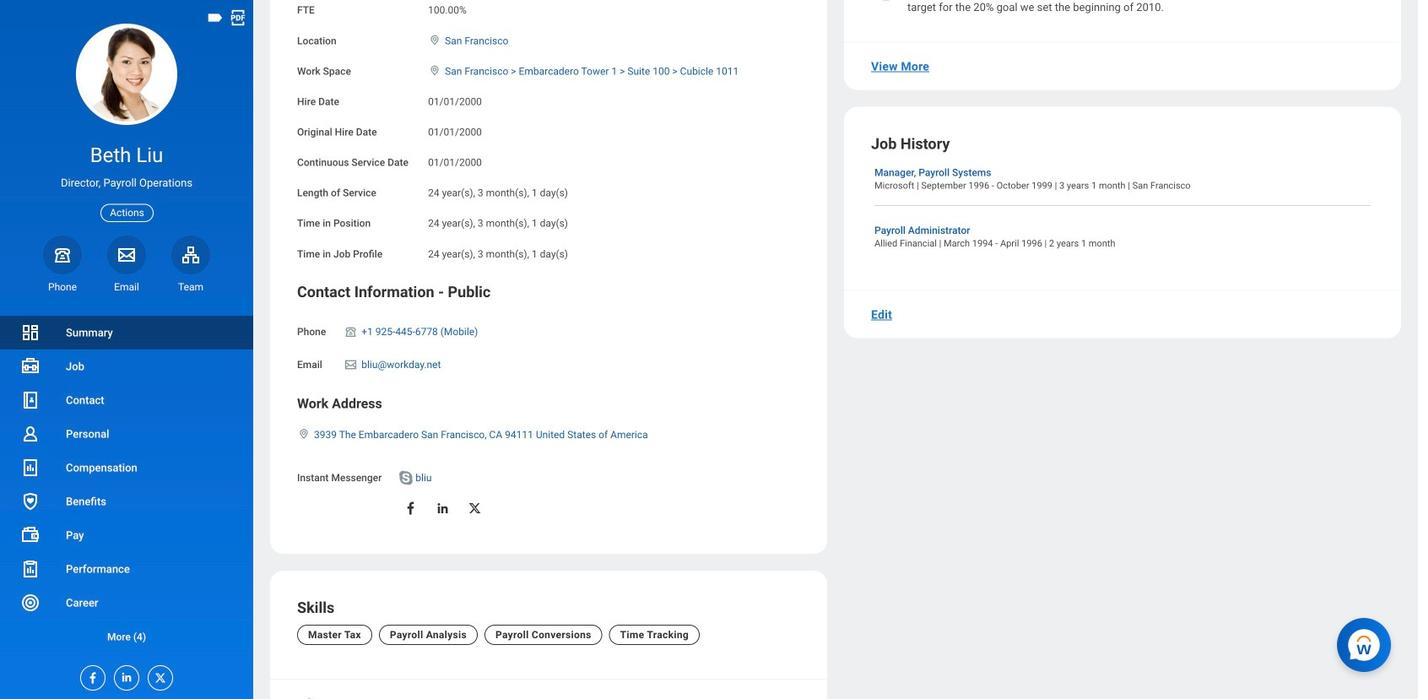 Task type: locate. For each thing, give the bounding box(es) containing it.
team beth liu element
[[171, 280, 210, 294]]

1 vertical spatial mail image
[[343, 358, 358, 372]]

phone image
[[51, 245, 74, 265], [343, 325, 358, 339]]

0 vertical spatial mail image
[[117, 245, 137, 265]]

mail image
[[117, 245, 137, 265], [343, 358, 358, 372]]

email beth liu element
[[107, 280, 146, 294]]

0 vertical spatial phone image
[[51, 245, 74, 265]]

career image
[[20, 593, 41, 613]]

location image
[[428, 34, 442, 46], [428, 64, 442, 76], [297, 428, 311, 440]]

facebook image
[[403, 501, 418, 516]]

1 vertical spatial location image
[[428, 64, 442, 76]]

list
[[0, 316, 253, 654]]

compensation image
[[20, 458, 41, 478]]

1 horizontal spatial phone image
[[343, 325, 358, 339]]

group
[[297, 282, 801, 527]]

x image
[[149, 666, 167, 685]]

performance image
[[20, 559, 41, 579]]

job image
[[20, 356, 41, 377]]

0 horizontal spatial phone image
[[51, 245, 74, 265]]

social media x image
[[467, 501, 482, 516]]

2 vertical spatial location image
[[297, 428, 311, 440]]

summary image
[[20, 323, 41, 343]]



Task type: vqa. For each thing, say whether or not it's contained in the screenshot.
PERSONAL NOTES
no



Task type: describe. For each thing, give the bounding box(es) containing it.
facebook image
[[81, 666, 100, 685]]

phone beth liu element
[[43, 280, 82, 294]]

1 horizontal spatial mail image
[[343, 358, 358, 372]]

view printable version (pdf) image
[[229, 8, 247, 27]]

skype image
[[397, 470, 414, 487]]

benefits image
[[20, 492, 41, 512]]

linkedin image
[[435, 501, 450, 516]]

tag image
[[206, 8, 225, 27]]

linkedin image
[[115, 666, 133, 684]]

pay image
[[20, 525, 41, 546]]

personal image
[[20, 424, 41, 444]]

0 vertical spatial location image
[[428, 34, 442, 46]]

contact image
[[20, 390, 41, 410]]

1 vertical spatial phone image
[[343, 325, 358, 339]]

navigation pane region
[[0, 0, 253, 699]]

view team image
[[181, 245, 201, 265]]

0 horizontal spatial mail image
[[117, 245, 137, 265]]



